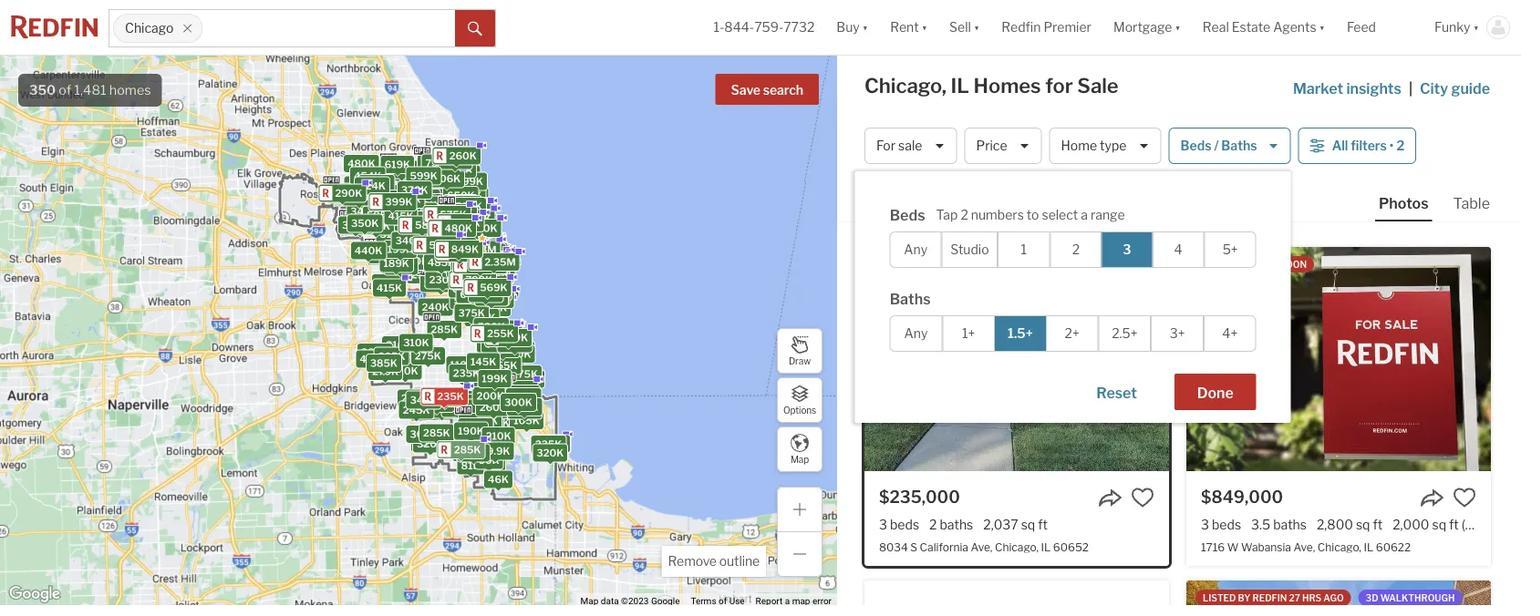 Task type: locate. For each thing, give the bounding box(es) containing it.
0 horizontal spatial by
[[916, 259, 929, 270]]

60622
[[1376, 541, 1411, 554]]

450k up 580k
[[430, 226, 458, 238]]

0 horizontal spatial 320k
[[417, 438, 444, 450]]

1 baths from the left
[[940, 517, 973, 533]]

1 ft from the left
[[1038, 517, 1048, 533]]

369k
[[375, 188, 402, 200]]

3 down range
[[1123, 242, 1131, 258]]

315k
[[405, 214, 431, 226]]

1 vertical spatial 339k
[[509, 388, 536, 400]]

0 vertical spatial 675k
[[434, 259, 461, 271]]

2.45m
[[479, 264, 511, 276]]

any up listed by redfin 22 hrs ago
[[904, 242, 927, 258]]

400k
[[348, 179, 376, 191], [393, 193, 421, 205], [372, 249, 400, 261], [473, 282, 501, 294], [483, 326, 511, 338], [490, 328, 518, 340]]

769k
[[440, 258, 467, 270]]

2 3 beds from the left
[[1201, 517, 1241, 533]]

1 vertical spatial 375k
[[380, 357, 407, 369]]

1.5+ radio
[[994, 316, 1047, 352]]

385k
[[370, 357, 397, 369]]

340k down the "315k"
[[395, 235, 423, 247]]

▾ right mortgage
[[1175, 19, 1181, 35]]

2 ave, from the left
[[1293, 541, 1315, 554]]

il left homes
[[951, 73, 969, 98]]

2 any from the top
[[904, 326, 928, 342]]

1 vertical spatial 270k
[[402, 255, 429, 267]]

675k up '230k'
[[434, 259, 461, 271]]

redfin premier
[[1002, 19, 1091, 35]]

335k
[[371, 191, 398, 203], [414, 217, 441, 228]]

for sale button
[[864, 128, 957, 164]]

▾ inside mortgage ▾ dropdown button
[[1175, 19, 1181, 35]]

0 vertical spatial hrs
[[980, 259, 1000, 270]]

2 baths from the left
[[1273, 517, 1307, 533]]

outline
[[719, 554, 760, 569]]

0 horizontal spatial 550k
[[398, 210, 426, 222]]

1-844-759-7732
[[713, 19, 815, 35]]

2 ▾ from the left
[[922, 19, 927, 35]]

home
[[1061, 138, 1097, 154]]

0 vertical spatial 340k
[[350, 206, 378, 217]]

1 vertical spatial walkthrough
[[1380, 593, 1455, 604]]

100k
[[505, 401, 531, 413]]

190k
[[440, 150, 467, 162], [505, 348, 531, 360], [495, 394, 521, 406], [458, 425, 484, 437]]

4+
[[1222, 326, 1238, 342]]

300k up 385k at left
[[389, 340, 417, 352]]

hrs right 27
[[1302, 593, 1322, 604]]

1 horizontal spatial 450k
[[463, 213, 491, 225]]

375k up 245k
[[380, 357, 407, 369]]

draw button
[[777, 328, 823, 374]]

345k down 178k on the left bottom of page
[[485, 338, 512, 350]]

1-
[[713, 19, 724, 35]]

redfin for listed by redfin 22 hrs ago
[[931, 259, 965, 270]]

sq right 2,037
[[1021, 517, 1035, 533]]

1 horizontal spatial il
[[1041, 541, 1051, 554]]

0 vertical spatial 600k
[[464, 216, 493, 228]]

580k
[[429, 239, 457, 251]]

1 3 beds from the left
[[879, 517, 919, 533]]

675k down 660k in the top of the page
[[452, 283, 479, 295]]

1 vertical spatial hrs
[[1302, 593, 1322, 604]]

339k
[[481, 338, 508, 350], [509, 388, 536, 400]]

rent ▾
[[890, 19, 927, 35]]

0 horizontal spatial 325k
[[372, 359, 399, 371]]

680k
[[452, 247, 480, 259]]

3 units
[[468, 260, 502, 272]]

buy ▾ button
[[826, 0, 879, 55]]

1 horizontal spatial 480k
[[445, 222, 472, 234]]

ft right 2,037
[[1038, 517, 1048, 533]]

2,000
[[1393, 517, 1429, 533]]

chicago, down 2,037 sq ft
[[995, 541, 1039, 554]]

3 beds up the 8034
[[879, 517, 919, 533]]

real estate agents ▾ button
[[1192, 0, 1336, 55]]

325k
[[437, 150, 464, 162], [487, 342, 514, 353], [372, 359, 399, 371]]

595k down 369k
[[367, 209, 394, 221]]

279k
[[502, 332, 528, 344], [372, 366, 399, 378]]

1 horizontal spatial ave,
[[1293, 541, 1315, 554]]

3 ▾ from the left
[[974, 19, 980, 35]]

mortgage
[[1113, 19, 1172, 35]]

184k
[[541, 439, 567, 451]]

175k
[[513, 368, 538, 380], [483, 380, 508, 391]]

redfin for listed by redfin 27 hrs ago
[[1253, 593, 1287, 604]]

▾ right buy at the top of page
[[862, 19, 868, 35]]

0 horizontal spatial 340k
[[350, 206, 378, 217]]

0 vertical spatial 640k
[[447, 223, 475, 235]]

listed down 1716
[[1203, 593, 1236, 604]]

340k up 289k
[[350, 206, 378, 217]]

for
[[1045, 73, 1073, 98]]

il left 60622
[[1364, 541, 1373, 554]]

2 horizontal spatial 300k
[[504, 396, 532, 408]]

424k
[[358, 180, 386, 192]]

premier
[[1044, 19, 1091, 35]]

mortgage ▾ button
[[1102, 0, 1192, 55]]

175k up 349k
[[513, 368, 538, 380]]

2 sq from the left
[[1356, 517, 1370, 533]]

345k down 454k
[[346, 191, 373, 203]]

0 horizontal spatial beds
[[890, 517, 919, 533]]

799k
[[453, 225, 480, 237], [466, 274, 493, 286]]

520k down 160k
[[376, 277, 403, 289]]

585k
[[437, 216, 464, 228], [415, 219, 443, 231], [465, 220, 493, 232], [469, 240, 496, 252]]

1716 w wabansia ave, chicago, il 60622
[[1201, 541, 1411, 554]]

il for $235,000
[[1041, 541, 1051, 554]]

by for listed by redfin 22 hrs ago
[[916, 259, 929, 270]]

ago for listed by redfin 22 hrs ago
[[1002, 259, 1022, 270]]

3d walkthrough
[[1044, 259, 1133, 270], [1366, 593, 1455, 604]]

1 horizontal spatial 279k
[[502, 332, 528, 344]]

by left studio checkbox
[[916, 259, 929, 270]]

885k
[[476, 254, 503, 266]]

map button
[[777, 427, 823, 472]]

285k down 268k
[[423, 427, 450, 439]]

320k down 105k
[[537, 447, 564, 459]]

3 up the 8034
[[879, 517, 887, 533]]

0 horizontal spatial 480k
[[348, 158, 375, 170]]

500k down 569k on the top left of the page
[[454, 295, 482, 306]]

redfin down the 5+
[[1203, 259, 1237, 270]]

0 horizontal spatial 299k
[[409, 192, 436, 204]]

2.5+
[[1112, 326, 1138, 342]]

0 horizontal spatial sq
[[1021, 517, 1035, 533]]

2 ft from the left
[[1373, 517, 1383, 533]]

1 vertical spatial 335k
[[414, 217, 441, 228]]

ft up 60622
[[1373, 517, 1383, 533]]

0 horizontal spatial listed
[[881, 259, 914, 270]]

None search field
[[203, 10, 455, 47]]

3 down 680k at the left
[[468, 260, 474, 272]]

2 vertical spatial 270k
[[483, 417, 510, 429]]

300k down 770k
[[433, 271, 461, 283]]

0 vertical spatial 370k
[[401, 184, 428, 196]]

790k
[[472, 288, 499, 299], [478, 290, 505, 302]]

beds for $849,000
[[1212, 517, 1241, 533]]

750k up 475k
[[425, 157, 453, 169]]

chicago, for $849,000
[[1318, 541, 1361, 554]]

all
[[1332, 138, 1348, 154]]

▾ right funky
[[1473, 19, 1479, 35]]

5+ checkbox
[[1204, 232, 1256, 268]]

0 horizontal spatial beds
[[890, 206, 925, 224]]

▾ right sell
[[974, 19, 980, 35]]

buy
[[837, 19, 860, 35]]

0 horizontal spatial 3 beds
[[879, 517, 919, 533]]

beds left /
[[1180, 138, 1211, 154]]

1 vertical spatial 510k
[[483, 263, 509, 275]]

2 vertical spatial 300k
[[504, 396, 532, 408]]

sq right 2,800
[[1356, 517, 1370, 533]]

285k up 110k
[[431, 324, 458, 335]]

1 horizontal spatial beds
[[1180, 138, 1211, 154]]

2,800 sq ft
[[1317, 517, 1383, 533]]

ave, for $235,000
[[971, 541, 993, 554]]

▾ inside sell ▾ dropdown button
[[974, 19, 980, 35]]

250k down 105k
[[536, 439, 563, 451]]

sq right 2,000
[[1432, 517, 1446, 533]]

0 horizontal spatial 375k
[[380, 357, 407, 369]]

ave, down 2,037
[[971, 541, 993, 554]]

3 checkbox
[[1101, 232, 1153, 268]]

2 inside option
[[1072, 242, 1080, 258]]

600k up 545k
[[422, 240, 451, 251]]

4 ▾ from the left
[[1175, 19, 1181, 35]]

3d for listed by redfin 22 hrs ago
[[1044, 259, 1057, 270]]

0 vertical spatial by
[[916, 259, 929, 270]]

1 horizontal spatial 225k
[[450, 397, 476, 409]]

1 vertical spatial 950k
[[482, 262, 510, 274]]

▾ inside rent ▾ dropdown button
[[922, 19, 927, 35]]

0 horizontal spatial 520k
[[376, 277, 403, 289]]

remove chicago image
[[182, 23, 193, 34]]

0 horizontal spatial baths
[[940, 517, 973, 533]]

2 option group from the top
[[890, 316, 1256, 352]]

0 vertical spatial 510k
[[408, 206, 434, 217]]

1.10m
[[446, 208, 475, 220], [473, 246, 502, 257], [440, 251, 468, 263]]

previous button image
[[879, 350, 897, 369]]

photo of 1716 w wabansia ave, chicago, il 60622 image
[[1186, 247, 1491, 471]]

750k down 890k
[[436, 237, 463, 249]]

575k
[[462, 208, 488, 220], [440, 209, 467, 221], [462, 221, 489, 233], [451, 251, 477, 262]]

ft for $849,000
[[1373, 517, 1383, 533]]

reset button
[[1074, 374, 1160, 410]]

any inside radio
[[904, 326, 928, 342]]

baths up 1716 w wabansia ave, chicago, il 60622
[[1273, 517, 1307, 533]]

0 vertical spatial 550k
[[398, 210, 426, 222]]

1 beds from the left
[[890, 517, 919, 533]]

240k down '230k'
[[422, 302, 449, 313]]

redfin left 27
[[1253, 593, 1287, 604]]

photos button
[[1375, 193, 1449, 222]]

320k left 390k
[[417, 438, 444, 450]]

1 horizontal spatial walkthrough
[[1380, 593, 1455, 604]]

2 beds from the left
[[1212, 517, 1241, 533]]

250k left '230k'
[[398, 268, 425, 280]]

260k up 355k
[[503, 344, 531, 356]]

320k
[[417, 438, 444, 450], [537, 447, 564, 459]]

1 vertical spatial 3d walkthrough
[[1366, 593, 1455, 604]]

0 horizontal spatial ago
[[1002, 259, 1022, 270]]

favorite button checkbox
[[1453, 486, 1476, 510]]

0 horizontal spatial ft
[[1038, 517, 1048, 533]]

1 horizontal spatial 550k
[[471, 258, 499, 270]]

3 beds
[[879, 517, 919, 533], [1201, 517, 1241, 533]]

1 vertical spatial 550k
[[471, 258, 499, 270]]

375k
[[458, 307, 485, 319], [380, 357, 407, 369]]

google image
[[5, 583, 65, 606]]

1 vertical spatial 570k
[[459, 261, 487, 273]]

339k down 178k on the left bottom of page
[[481, 338, 508, 350]]

1 horizontal spatial 3d walkthrough
[[1366, 593, 1455, 604]]

1 vertical spatial 850k
[[465, 217, 493, 228]]

1 horizontal spatial 380k
[[510, 391, 537, 403]]

1.63m
[[481, 267, 511, 279]]

1 vertical spatial listed
[[1203, 593, 1236, 604]]

647k
[[450, 205, 477, 217]]

8034
[[879, 541, 908, 554]]

306k down 534k
[[460, 205, 488, 217]]

Any checkbox
[[890, 232, 942, 268]]

listed for listed by redfin 27 hrs ago
[[1203, 593, 1236, 604]]

1 any from the top
[[904, 242, 927, 258]]

1 horizontal spatial baths
[[1221, 138, 1257, 154]]

3d walkthrough down 60622
[[1366, 593, 1455, 604]]

1 vertical spatial 899k
[[454, 275, 482, 287]]

3 beds up 1716
[[1201, 517, 1241, 533]]

1 vertical spatial 250k
[[401, 393, 428, 404]]

6 ▾ from the left
[[1473, 19, 1479, 35]]

245k
[[403, 404, 430, 416]]

beds up s
[[890, 517, 919, 533]]

1 option group from the top
[[890, 232, 1256, 268]]

0 vertical spatial 325k
[[437, 150, 464, 162]]

2,800
[[1317, 517, 1353, 533]]

0 vertical spatial 450k
[[463, 213, 491, 225]]

0 vertical spatial 950k
[[423, 217, 451, 229]]

favorite button image
[[1131, 486, 1154, 510]]

3d for listed by redfin 27 hrs ago
[[1366, 593, 1378, 604]]

180k
[[479, 390, 506, 402]]

415k down 420k
[[388, 210, 414, 222]]

1.5+
[[1008, 326, 1033, 342]]

2,000 sq ft (lot)
[[1393, 517, 1484, 533]]

534k
[[454, 190, 482, 202]]

option group
[[890, 232, 1256, 268], [890, 316, 1256, 352]]

5+
[[1223, 242, 1238, 258]]

walkthrough down 60622
[[1380, 593, 1455, 604]]

240k down 105k
[[539, 438, 566, 450]]

299k down 80k
[[511, 404, 538, 416]]

300k down 349k
[[504, 396, 532, 408]]

1 sq from the left
[[1021, 517, 1035, 533]]

tap
[[936, 207, 958, 223]]

0 horizontal spatial walkthrough
[[1059, 259, 1133, 270]]

city
[[1420, 79, 1448, 97]]

1 ave, from the left
[[971, 541, 993, 554]]

baths up california
[[940, 517, 973, 533]]

1 vertical spatial 1.00m
[[477, 286, 508, 298]]

1.35m
[[450, 225, 480, 237], [466, 264, 496, 276]]

baths right /
[[1221, 138, 1257, 154]]

0 vertical spatial 520k
[[417, 221, 445, 232]]

|
[[1409, 79, 1413, 97]]

2 vertical spatial 480k
[[480, 333, 508, 345]]

1.85m
[[463, 236, 493, 248]]

0 vertical spatial 300k
[[433, 271, 461, 283]]

▾ for sell ▾
[[974, 19, 980, 35]]

240k down 110k
[[431, 392, 459, 404]]

2,037 sq ft
[[983, 517, 1048, 533]]

110k
[[450, 359, 474, 371]]

1 checkbox
[[998, 232, 1050, 268]]

3d walkthrough down "a"
[[1044, 259, 1133, 270]]

dialog
[[855, 171, 1291, 423]]

any
[[904, 242, 927, 258], [904, 326, 928, 342]]

ave, down 3.5 baths
[[1293, 541, 1315, 554]]

beds inside button
[[1180, 138, 1211, 154]]

225k up 245k
[[417, 390, 444, 402]]

3d down select
[[1044, 259, 1057, 270]]

2.5+ radio
[[1098, 316, 1151, 352]]

270k up 210k
[[483, 417, 510, 429]]

450k up "846k"
[[463, 213, 491, 225]]

670k
[[458, 216, 485, 228], [478, 291, 506, 303]]

1 horizontal spatial listed
[[1203, 593, 1236, 604]]

sale
[[1077, 73, 1119, 98]]

7732
[[784, 19, 815, 35]]

2.35m
[[484, 256, 516, 268]]

275k
[[405, 349, 432, 360], [415, 350, 441, 362], [373, 356, 400, 368]]

1 vertical spatial 480k
[[445, 222, 472, 234]]

2 horizontal spatial sq
[[1432, 517, 1446, 533]]

baths
[[1221, 138, 1257, 154], [890, 290, 931, 308]]

0 vertical spatial baths
[[1221, 138, 1257, 154]]

22
[[967, 259, 979, 270]]

hrs for 22
[[980, 259, 1000, 270]]

725k
[[459, 262, 486, 274], [474, 288, 500, 300]]

1 vertical spatial any
[[904, 326, 928, 342]]

160k
[[388, 260, 414, 272]]

▾ inside buy ▾ dropdown button
[[862, 19, 868, 35]]

0 vertical spatial 270k
[[422, 157, 448, 169]]

il
[[951, 73, 969, 98], [1041, 541, 1051, 554], [1364, 541, 1373, 554]]

any inside checkbox
[[904, 242, 927, 258]]

1.95m
[[476, 257, 506, 268]]

beds for beds / baths
[[1180, 138, 1211, 154]]

306k up 534k
[[433, 173, 461, 185]]

0 vertical spatial 375k
[[458, 307, 485, 319]]

chicago, for $235,000
[[995, 541, 1039, 554]]

favorite button image
[[1453, 486, 1476, 510]]

350k up 440k
[[351, 218, 379, 229]]

1 ▾ from the left
[[862, 19, 868, 35]]

0 horizontal spatial 225k
[[417, 390, 444, 402]]

375k down 678k at the top left
[[458, 307, 485, 319]]

1 vertical spatial 595k
[[480, 302, 507, 314]]

260k up 499k
[[449, 150, 477, 162]]

3.30m
[[464, 229, 496, 240]]

1 vertical spatial 380k
[[510, 391, 537, 403]]

295k
[[411, 269, 438, 281]]

3d
[[1044, 259, 1057, 270], [1366, 593, 1378, 604]]

225k up 228k
[[450, 397, 476, 409]]

1 horizontal spatial 335k
[[414, 217, 441, 228]]

3
[[1123, 242, 1131, 258], [468, 260, 474, 272], [879, 517, 887, 533], [1201, 517, 1209, 533]]

hrs right 22
[[980, 259, 1000, 270]]

5 ▾ from the left
[[1319, 19, 1325, 35]]

0 horizontal spatial hrs
[[980, 259, 1000, 270]]

ago down the 1
[[1002, 259, 1022, 270]]

baths inside button
[[1221, 138, 1257, 154]]

mortgage ▾ button
[[1113, 0, 1181, 55]]

redfin left 22
[[931, 259, 965, 270]]

0 horizontal spatial ave,
[[971, 541, 993, 554]]

3 beds for $849,000
[[1201, 517, 1241, 533]]

3d walkthrough for listed by redfin 27 hrs ago
[[1366, 593, 1455, 604]]

200k
[[330, 189, 357, 200], [476, 390, 504, 402], [511, 401, 538, 413], [439, 440, 467, 452]]

520k
[[417, 221, 445, 232], [376, 277, 403, 289]]

370k
[[401, 184, 428, 196], [461, 220, 488, 232]]

350 of 1,481 homes
[[29, 82, 151, 98]]

by left 27
[[1238, 593, 1251, 604]]

3d walkthrough for listed by redfin 22 hrs ago
[[1044, 259, 1133, 270]]

favorite button checkbox
[[1131, 486, 1154, 510]]

0 vertical spatial ago
[[1002, 259, 1022, 270]]

walkthrough
[[1059, 259, 1133, 270], [1380, 593, 1455, 604]]

0 vertical spatial beds
[[1180, 138, 1211, 154]]

0 vertical spatial 339k
[[481, 338, 508, 350]]

520k up 580k
[[417, 221, 445, 232]]

1 horizontal spatial 339k
[[509, 388, 536, 400]]



Task type: vqa. For each thing, say whether or not it's contained in the screenshot.
"Tyler ▾"
no



Task type: describe. For each thing, give the bounding box(es) containing it.
1 vertical spatial 325k
[[487, 342, 514, 353]]

685k
[[465, 222, 493, 233]]

1 vertical spatial 306k
[[460, 205, 488, 217]]

345k left 258k
[[410, 394, 437, 406]]

2,037
[[983, 517, 1018, 533]]

0 vertical spatial 306k
[[433, 173, 461, 185]]

255k
[[487, 328, 514, 340]]

3+
[[1170, 326, 1185, 342]]

0 vertical spatial 670k
[[458, 216, 485, 228]]

844-
[[724, 19, 754, 35]]

268k
[[423, 398, 451, 409]]

w
[[1227, 541, 1239, 554]]

228k
[[462, 417, 489, 428]]

1 vertical spatial 799k
[[466, 274, 493, 286]]

1 vertical spatial 670k
[[478, 291, 506, 303]]

265k
[[378, 351, 405, 362]]

2 inside button
[[1396, 138, 1404, 154]]

2 vertical spatial 570k
[[472, 285, 499, 297]]

0 horizontal spatial chicago,
[[864, 73, 947, 98]]

289k
[[347, 220, 374, 232]]

105k
[[514, 415, 540, 427]]

360k up 440k
[[362, 220, 390, 232]]

678k
[[460, 289, 487, 301]]

funky
[[1434, 19, 1470, 35]]

map region
[[0, 0, 1013, 606]]

500k up 534k
[[449, 168, 477, 180]]

table button
[[1449, 193, 1494, 220]]

il for $849,000
[[1364, 541, 1373, 554]]

0 vertical spatial 850k
[[388, 164, 415, 176]]

310k up 265k
[[403, 337, 429, 349]]

189k
[[383, 257, 409, 269]]

178k
[[491, 323, 516, 335]]

310k down the "315k"
[[380, 228, 406, 240]]

2 vertical spatial 325k
[[372, 359, 399, 371]]

3 up 1716
[[1201, 517, 1209, 533]]

1 horizontal spatial 320k
[[537, 447, 564, 459]]

475k
[[412, 173, 439, 185]]

price button
[[964, 128, 1042, 164]]

359k
[[501, 338, 528, 350]]

photo of 8034 s california ave, chicago, il 60652 image
[[864, 247, 1169, 471]]

Any radio
[[890, 316, 942, 352]]

next button image
[[1136, 350, 1154, 369]]

133k
[[490, 343, 516, 355]]

2 vertical spatial 250k
[[536, 439, 563, 451]]

0 vertical spatial 799k
[[453, 225, 480, 237]]

39.9k
[[511, 373, 541, 385]]

560k
[[436, 220, 464, 232]]

chicago
[[125, 20, 174, 36]]

240k up 228k
[[445, 394, 473, 406]]

4+ radio
[[1204, 316, 1256, 352]]

home type button
[[1049, 128, 1161, 164]]

0 vertical spatial 415k
[[388, 210, 414, 222]]

260k up 390k
[[462, 421, 489, 433]]

310k up 499k
[[442, 154, 468, 166]]

•
[[1390, 138, 1394, 154]]

2 horizontal spatial 480k
[[480, 333, 508, 345]]

0 horizontal spatial 175k
[[483, 380, 508, 391]]

27
[[1289, 593, 1300, 604]]

0 vertical spatial 775k
[[454, 217, 480, 229]]

235k up 258k
[[453, 368, 480, 380]]

530k
[[477, 321, 505, 333]]

285k up 81k
[[454, 444, 481, 456]]

2 checkbox
[[1050, 232, 1102, 268]]

3.5 baths
[[1251, 517, 1307, 533]]

sell
[[949, 19, 971, 35]]

1,481
[[74, 82, 106, 98]]

3 sq from the left
[[1432, 517, 1446, 533]]

0 vertical spatial 250k
[[398, 268, 425, 280]]

walkthrough for listed by redfin 27 hrs ago
[[1380, 593, 1455, 604]]

345k up 369k
[[355, 174, 383, 186]]

1 vertical spatial 300k
[[389, 340, 417, 352]]

insights
[[1346, 79, 1402, 97]]

3 inside option
[[1123, 242, 1131, 258]]

60652
[[1053, 541, 1089, 554]]

1 vertical spatial 725k
[[474, 288, 500, 300]]

beds for $235,000
[[890, 517, 919, 533]]

3+ radio
[[1151, 316, 1204, 352]]

beds for beds
[[890, 206, 925, 224]]

1 vertical spatial 415k
[[377, 282, 402, 294]]

remove outline button
[[662, 546, 766, 577]]

615k
[[451, 260, 477, 271]]

by for listed by redfin 27 hrs ago
[[1238, 593, 1251, 604]]

1 vertical spatial 370k
[[461, 220, 488, 232]]

1 vertical spatial 640k
[[443, 247, 471, 259]]

2.40m
[[461, 235, 493, 247]]

759-
[[754, 19, 784, 35]]

240k up 369k
[[355, 172, 382, 184]]

199k down 189k
[[386, 269, 412, 281]]

1 horizontal spatial 600k
[[464, 216, 493, 228]]

350k up 499k
[[445, 163, 472, 175]]

1+ radio
[[942, 316, 995, 352]]

funky ▾
[[1434, 19, 1479, 35]]

2 vertical spatial 950k
[[458, 281, 486, 293]]

/
[[1214, 138, 1219, 154]]

coming
[[1239, 259, 1278, 270]]

3 beds for $235,000
[[879, 517, 919, 533]]

199k up 70k
[[472, 415, 498, 427]]

220k up 390k
[[428, 404, 455, 415]]

baths for $849,000
[[1273, 517, 1307, 533]]

0 vertical spatial 1.00m
[[450, 260, 480, 272]]

3.95m
[[473, 255, 505, 267]]

350k up 815k
[[438, 192, 465, 204]]

2 vertical spatial 850k
[[474, 252, 502, 264]]

45k
[[481, 457, 501, 469]]

0 vertical spatial 725k
[[459, 262, 486, 274]]

807k
[[445, 236, 472, 247]]

0 horizontal spatial baths
[[890, 290, 931, 308]]

1 vertical spatial 775k
[[485, 256, 511, 268]]

sq for $235,000
[[1021, 517, 1035, 533]]

1716
[[1201, 541, 1225, 554]]

3 ft from the left
[[1449, 517, 1459, 533]]

0 horizontal spatial 279k
[[372, 366, 399, 378]]

▾ for buy ▾
[[862, 19, 868, 35]]

1 horizontal spatial 510k
[[483, 263, 509, 275]]

chicago, il homes for sale
[[864, 73, 1119, 98]]

499k
[[456, 175, 483, 187]]

310k down 265k
[[392, 365, 418, 377]]

baths for $235,000
[[940, 517, 973, 533]]

0 horizontal spatial 510k
[[408, 206, 434, 217]]

▾ for mortgage ▾
[[1175, 19, 1181, 35]]

0 vertical spatial 335k
[[371, 191, 398, 203]]

Studio checkbox
[[942, 232, 998, 268]]

200k left 424k
[[330, 189, 357, 200]]

agents
[[1273, 19, 1316, 35]]

1 vertical spatial 1.35m
[[466, 264, 496, 276]]

220k up 228k
[[446, 403, 473, 415]]

1 horizontal spatial 375k
[[458, 307, 485, 319]]

390k
[[445, 435, 473, 447]]

360k up 445k
[[417, 394, 444, 406]]

1 vertical spatial 750k
[[470, 223, 497, 235]]

market insights link
[[1293, 59, 1402, 99]]

save search
[[731, 83, 803, 98]]

city guide link
[[1420, 78, 1494, 99]]

1 vertical spatial 450k
[[430, 226, 458, 238]]

1 horizontal spatial 175k
[[513, 368, 538, 380]]

260k up 81k
[[457, 447, 484, 459]]

1.40m
[[460, 244, 490, 256]]

0 vertical spatial 899k
[[469, 242, 497, 254]]

679k
[[442, 257, 469, 269]]

200k up 105k
[[511, 401, 538, 413]]

200k down 217k on the bottom left
[[476, 390, 504, 402]]

1 horizontal spatial 340k
[[395, 235, 423, 247]]

770k
[[435, 257, 461, 269]]

210k
[[486, 430, 511, 442]]

81k
[[461, 460, 480, 472]]

1 horizontal spatial 325k
[[437, 150, 464, 162]]

photo of 4507 s lake park ave unit 2n, chicago, il 60653 image
[[1186, 581, 1491, 606]]

1 horizontal spatial 595k
[[480, 302, 507, 314]]

sell ▾
[[949, 19, 980, 35]]

200k up 81k
[[439, 440, 467, 452]]

0 vertical spatial 750k
[[425, 157, 453, 169]]

any for studio
[[904, 242, 927, 258]]

1.38m
[[473, 247, 503, 259]]

253k
[[467, 431, 494, 442]]

3 inside map region
[[468, 260, 474, 272]]

listed for listed by redfin 22 hrs ago
[[881, 259, 914, 270]]

done button
[[1174, 374, 1256, 410]]

949k
[[475, 251, 503, 262]]

all filters • 2 button
[[1298, 128, 1416, 164]]

any for 1+
[[904, 326, 928, 342]]

350k down 569k on the top left of the page
[[457, 295, 485, 307]]

2+ radio
[[1046, 316, 1098, 352]]

349k
[[506, 384, 534, 396]]

545k
[[428, 255, 455, 266]]

hrs for 27
[[1302, 593, 1322, 604]]

215k
[[490, 344, 515, 355]]

ft for $235,000
[[1038, 517, 1048, 533]]

dialog containing beds
[[855, 171, 1291, 423]]

0 horizontal spatial il
[[951, 73, 969, 98]]

1 vertical spatial 675k
[[452, 283, 479, 295]]

1.55m
[[475, 258, 505, 270]]

350k down 424k
[[375, 198, 403, 210]]

save
[[731, 83, 760, 98]]

1
[[1021, 242, 1027, 258]]

2 vertical spatial 775k
[[477, 285, 504, 297]]

submit search image
[[468, 22, 482, 36]]

0 vertical spatial 635k
[[463, 218, 490, 230]]

230k
[[429, 274, 456, 286]]

285k up 133k
[[478, 327, 505, 339]]

440k
[[355, 245, 382, 257]]

355k
[[490, 360, 517, 372]]

▾ inside real estate agents ▾ link
[[1319, 19, 1325, 35]]

0 horizontal spatial 595k
[[367, 209, 394, 221]]

260k up 228k
[[479, 402, 507, 413]]

range
[[1091, 207, 1125, 223]]

1+
[[962, 326, 975, 342]]

80k
[[506, 386, 527, 398]]

4
[[1174, 242, 1182, 258]]

walkthrough for listed by redfin 22 hrs ago
[[1059, 259, 1133, 270]]

4 checkbox
[[1152, 232, 1204, 268]]

numbers
[[971, 207, 1024, 223]]

1 vertical spatial 520k
[[376, 277, 403, 289]]

500k down 619k
[[363, 178, 391, 190]]

240k left 424k
[[331, 187, 358, 198]]

sq for $849,000
[[1356, 517, 1370, 533]]

0 vertical spatial 1.35m
[[450, 225, 480, 237]]

500k up 685k
[[462, 208, 490, 220]]

1 horizontal spatial 299k
[[511, 404, 538, 416]]

235k down 105k
[[535, 439, 562, 450]]

ago for listed by redfin 27 hrs ago
[[1323, 593, 1344, 604]]

360k up 580k
[[420, 224, 448, 236]]

remove outline
[[668, 554, 760, 569]]

▾ for rent ▾
[[922, 19, 927, 35]]

studio
[[951, 242, 989, 258]]

reset
[[1096, 384, 1137, 402]]

310k up 385k at left
[[386, 339, 412, 351]]

▾ for funky ▾
[[1473, 19, 1479, 35]]

0 vertical spatial 380k
[[361, 347, 389, 359]]

sell ▾ button
[[938, 0, 991, 55]]

235k down 217k on the bottom left
[[437, 391, 464, 403]]

420k
[[401, 197, 428, 208]]

1.70m
[[476, 254, 506, 266]]

569k
[[480, 282, 508, 294]]

ave, for $849,000
[[1293, 541, 1315, 554]]

1.18m
[[476, 256, 505, 267]]

1 vertical spatial 600k
[[422, 240, 451, 251]]

699k
[[479, 255, 507, 267]]

199k up 189k
[[387, 244, 413, 255]]

0 vertical spatial 570k
[[458, 210, 485, 222]]

1 horizontal spatial redfin
[[1203, 259, 1237, 270]]

homes
[[974, 73, 1041, 98]]

199k down 355k
[[482, 373, 508, 385]]

695k
[[472, 247, 500, 258]]

235k down 80k
[[499, 404, 526, 416]]

365k
[[342, 219, 369, 231]]

real estate agents ▾ link
[[1203, 0, 1325, 55]]

1 vertical spatial 635k
[[467, 233, 494, 244]]

2 vertical spatial 750k
[[436, 237, 463, 249]]



